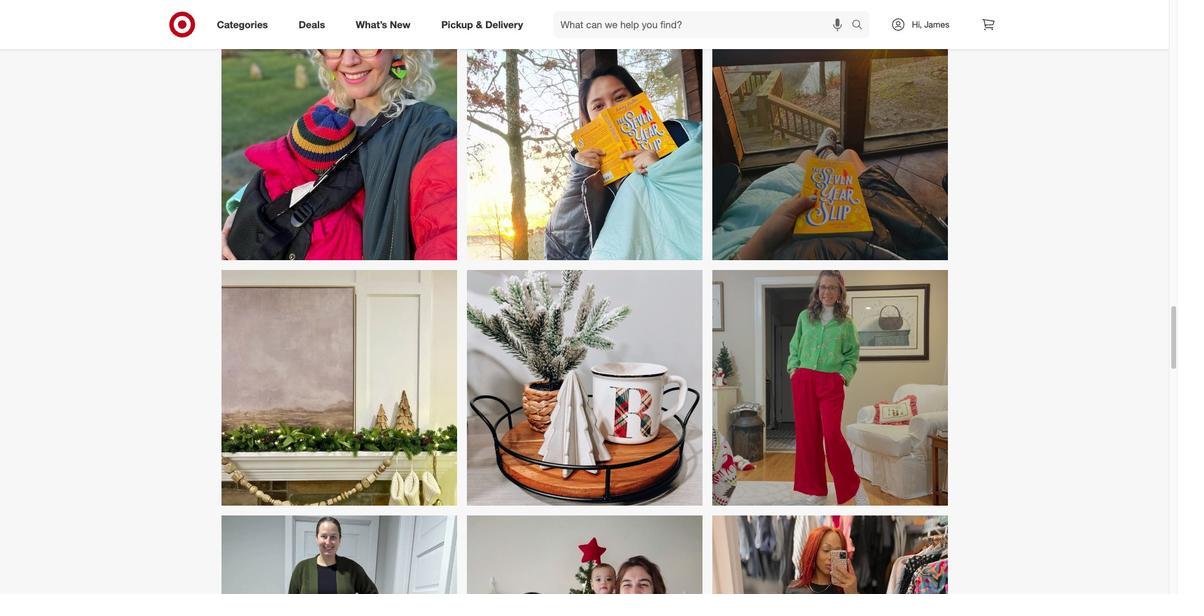 Task type: vqa. For each thing, say whether or not it's contained in the screenshot.
user image by @mrsmacscloset
yes



Task type: locate. For each thing, give the bounding box(es) containing it.
1 horizontal spatial user image by @mapuamade image
[[712, 24, 948, 260]]

hi, james
[[912, 19, 950, 29]]

0 horizontal spatial user image by @mapuamade image
[[467, 24, 703, 260]]

search button
[[847, 11, 876, 41]]

delivery
[[485, 18, 523, 30]]

user image by @at.home.with.hilary image
[[221, 270, 457, 506]]

what's
[[356, 18, 387, 30]]

deals
[[299, 18, 325, 30]]

user image by @cristybell image
[[467, 515, 703, 594]]

user image by @cute_little_things_nc image
[[467, 270, 703, 506]]

pickup & delivery
[[441, 18, 523, 30]]

what's new link
[[345, 11, 426, 38]]

user image by @thesheffieldstylistician image
[[221, 24, 457, 260]]

categories
[[217, 18, 268, 30]]

What can we help you find? suggestions appear below search field
[[553, 11, 855, 38]]

new
[[390, 18, 411, 30]]

categories link
[[207, 11, 283, 38]]

user image by @mrsmacscloset image
[[712, 270, 948, 506]]

user image by @mapuamade image
[[467, 24, 703, 260], [712, 24, 948, 260]]



Task type: describe. For each thing, give the bounding box(es) containing it.
james
[[925, 19, 950, 29]]

search
[[847, 19, 876, 32]]

&
[[476, 18, 483, 30]]

2 user image by @mapuamade image from the left
[[712, 24, 948, 260]]

deals link
[[288, 11, 341, 38]]

what's new
[[356, 18, 411, 30]]

hi,
[[912, 19, 922, 29]]

1 user image by @mapuamade image from the left
[[467, 24, 703, 260]]

user image by @becci.wears.wool image
[[221, 515, 457, 594]]

pickup & delivery link
[[431, 11, 539, 38]]

pickup
[[441, 18, 473, 30]]

user image by @oh.just.ree image
[[712, 515, 948, 594]]



